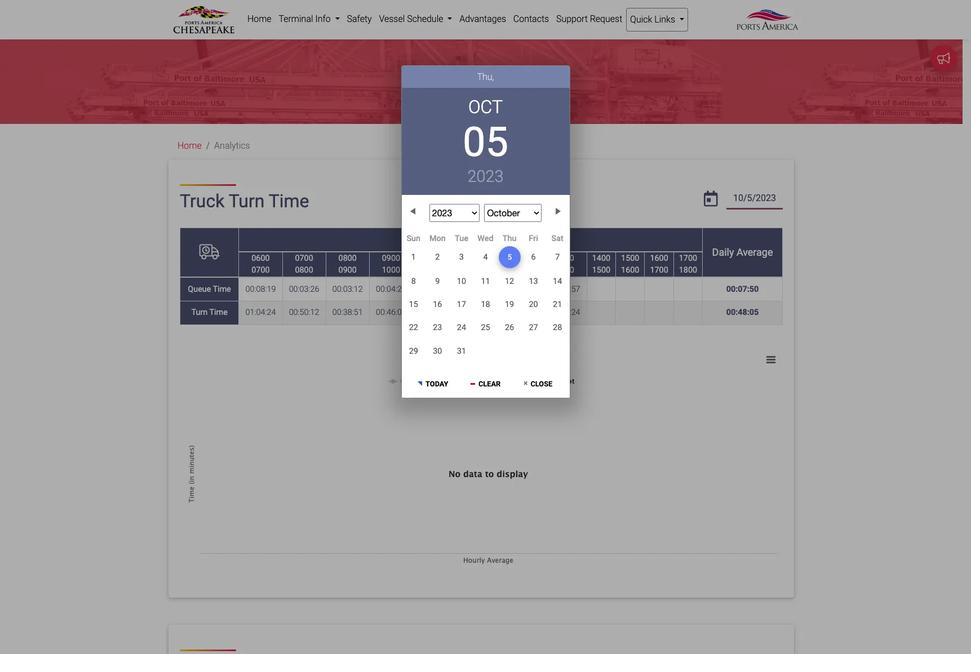 Task type: describe. For each thing, give the bounding box(es) containing it.
oct
[[469, 97, 503, 118]]

close
[[531, 380, 553, 389]]

turn time
[[192, 308, 228, 318]]

truck turn time
[[180, 191, 309, 212]]

1
[[412, 253, 416, 263]]

1 horizontal spatial turn
[[229, 191, 265, 212]]

10/22/2023 cell
[[402, 317, 426, 340]]

1500 1600
[[622, 254, 640, 275]]

analytics
[[214, 141, 250, 151]]

8
[[412, 277, 416, 286]]

00:48:39
[[507, 308, 537, 318]]

10/5/2023 cell
[[499, 247, 521, 269]]

7
[[556, 253, 560, 263]]

10/14/2023 cell
[[546, 270, 570, 293]]

0 horizontal spatial 0800
[[295, 266, 313, 275]]

00:07:57
[[550, 285, 581, 294]]

15
[[409, 300, 418, 310]]

10/24/2023 cell
[[450, 317, 474, 340]]

request
[[590, 14, 623, 24]]

22
[[409, 323, 418, 333]]

thu,
[[477, 72, 494, 82]]

27
[[529, 323, 538, 333]]

clear
[[479, 380, 501, 389]]

advantages link
[[456, 8, 510, 30]]

29
[[409, 347, 418, 356]]

sun
[[407, 234, 421, 243]]

today
[[426, 380, 449, 389]]

10/12/2023 cell
[[498, 270, 522, 293]]

10/25/2023 cell
[[474, 317, 498, 340]]

24
[[457, 323, 466, 333]]

19
[[505, 300, 514, 310]]

00:10:27
[[420, 285, 450, 294]]

10/9/2023 cell
[[426, 270, 450, 293]]

30
[[433, 347, 442, 356]]

5
[[508, 253, 512, 262]]

0700 0800
[[295, 254, 313, 275]]

31
[[457, 347, 466, 356]]

1400 1500
[[593, 254, 611, 275]]

00:03:12
[[333, 285, 363, 294]]

oct 05 2023
[[463, 97, 509, 186]]

1 horizontal spatial 1300
[[556, 254, 575, 263]]

support request
[[557, 14, 623, 24]]

wed
[[478, 234, 494, 243]]

0800 0900
[[339, 254, 357, 275]]

1 horizontal spatial 1000
[[426, 254, 444, 263]]

10/18/2023 cell
[[474, 293, 498, 317]]

00:50:12
[[289, 308, 320, 318]]

00:52:56
[[420, 308, 450, 318]]

0600 0700
[[252, 254, 270, 275]]

0 horizontal spatial 1600
[[622, 266, 640, 275]]

1100
[[469, 254, 488, 263]]

00:04:28
[[376, 285, 407, 294]]

00:07:50
[[727, 285, 759, 294]]

28
[[553, 323, 563, 333]]

safety link
[[344, 8, 376, 30]]

support
[[557, 14, 588, 24]]

1 vertical spatial 1300
[[513, 266, 531, 275]]

10/7/2023 cell
[[546, 246, 570, 269]]

10/26/2023 cell
[[498, 317, 522, 340]]

9
[[436, 277, 440, 286]]

10/2/2023 cell
[[426, 246, 450, 269]]

0 vertical spatial time
[[269, 191, 309, 212]]

time for 00:08:19
[[213, 285, 231, 294]]

01:04:24
[[246, 308, 276, 318]]

00:48:05
[[727, 308, 759, 318]]

0 horizontal spatial home link
[[178, 141, 202, 151]]

home for left home link
[[178, 141, 202, 151]]

25
[[481, 323, 490, 333]]

10
[[457, 277, 466, 286]]

queue
[[188, 285, 211, 294]]

today button
[[408, 371, 459, 396]]

10/21/2023 cell
[[546, 293, 570, 317]]

00:30:24
[[550, 308, 581, 318]]

23
[[433, 323, 442, 333]]

10/4/2023 cell
[[474, 246, 498, 269]]

grid containing sun
[[402, 233, 570, 363]]



Task type: locate. For each thing, give the bounding box(es) containing it.
0 horizontal spatial average
[[469, 234, 505, 246]]

17
[[457, 300, 466, 310]]

truck
[[180, 191, 225, 212]]

grid
[[402, 233, 570, 363]]

1 horizontal spatial 0900
[[382, 254, 401, 263]]

0700 up 00:03:26
[[295, 254, 313, 263]]

advantages
[[460, 14, 507, 24]]

26
[[505, 323, 514, 333]]

0 vertical spatial 0800
[[339, 254, 357, 263]]

1 vertical spatial 0700
[[252, 266, 270, 275]]

00:46:07
[[376, 308, 407, 318]]

1 vertical spatial 1600
[[622, 266, 640, 275]]

1 horizontal spatial 0800
[[339, 254, 357, 263]]

daily
[[713, 247, 735, 258]]

1500 right 1400 1500
[[622, 254, 640, 263]]

0 vertical spatial home link
[[244, 8, 275, 30]]

10/8/2023 cell
[[402, 270, 426, 293]]

10/13/2023 cell
[[522, 270, 546, 293]]

16
[[433, 300, 442, 310]]

1000
[[426, 254, 444, 263], [382, 266, 401, 275]]

1300 down 1200
[[513, 266, 531, 275]]

10/20/2023 cell
[[522, 293, 546, 317]]

10/28/2023 cell
[[546, 317, 570, 340]]

1 vertical spatial time
[[213, 285, 231, 294]]

1 vertical spatial home link
[[178, 141, 202, 151]]

0 vertical spatial 0900
[[382, 254, 401, 263]]

0 vertical spatial 1700
[[680, 254, 698, 263]]

0 vertical spatial 1400
[[593, 254, 611, 263]]

4
[[484, 253, 488, 263]]

1 vertical spatial home
[[178, 141, 202, 151]]

0 vertical spatial home
[[248, 14, 272, 24]]

1 vertical spatial average
[[737, 247, 774, 258]]

1600 left 1700 1800
[[651, 254, 669, 263]]

1500 down hourly average daily average
[[593, 266, 611, 275]]

clear button
[[460, 371, 512, 396]]

0 horizontal spatial 0900
[[339, 266, 357, 275]]

1 horizontal spatial 1500
[[622, 254, 640, 263]]

2
[[436, 253, 440, 263]]

10/6/2023 cell
[[522, 246, 546, 269]]

18
[[481, 300, 490, 310]]

0 horizontal spatial turn
[[192, 308, 208, 318]]

turn down queue
[[192, 308, 208, 318]]

12
[[505, 277, 514, 286]]

1700
[[680, 254, 698, 263], [651, 266, 669, 275]]

3
[[460, 253, 464, 263]]

0 horizontal spatial 0700
[[252, 266, 270, 275]]

10/31/2023 cell
[[450, 340, 474, 363]]

00:08:19
[[246, 285, 276, 294]]

support request link
[[553, 8, 627, 30]]

14
[[553, 277, 563, 286]]

1 vertical spatial 0900
[[339, 266, 357, 275]]

1 horizontal spatial 1400
[[593, 254, 611, 263]]

1 horizontal spatial 1600
[[651, 254, 669, 263]]

contacts link
[[510, 8, 553, 30]]

home link
[[244, 8, 275, 30], [178, 141, 202, 151]]

0900 1000
[[382, 254, 401, 275]]

queue time
[[188, 285, 231, 294]]

1700 up 1800
[[680, 254, 698, 263]]

0 vertical spatial turn
[[229, 191, 265, 212]]

0 horizontal spatial 1300
[[513, 266, 531, 275]]

10/17/2023 cell
[[450, 293, 474, 317]]

1 vertical spatial 1000
[[382, 266, 401, 275]]

sat
[[552, 234, 564, 243]]

0 horizontal spatial home
[[178, 141, 202, 151]]

0 vertical spatial 1300
[[556, 254, 575, 263]]

00:53:03
[[463, 308, 494, 318]]

10/3/2023 cell
[[450, 246, 474, 269]]

21
[[553, 300, 563, 310]]

time for 01:04:24
[[210, 308, 228, 318]]

0 vertical spatial 1600
[[651, 254, 669, 263]]

0 vertical spatial 1500
[[622, 254, 640, 263]]

calendar day image
[[705, 191, 718, 207]]

1500
[[622, 254, 640, 263], [593, 266, 611, 275]]

10/30/2023 cell
[[426, 340, 450, 363]]

11
[[481, 277, 490, 286]]

hourly average daily average
[[437, 234, 774, 258]]

fri
[[529, 234, 539, 243]]

1 horizontal spatial 1700
[[680, 254, 698, 263]]

contacts
[[514, 14, 549, 24]]

0800 up 00:03:12
[[339, 254, 357, 263]]

1700 left 1800
[[651, 266, 669, 275]]

1200 1300
[[513, 254, 531, 275]]

1700 1800
[[680, 254, 698, 275]]

1 vertical spatial 1400
[[556, 266, 575, 275]]

1000 down mon
[[426, 254, 444, 263]]

0 horizontal spatial 1500
[[593, 266, 611, 275]]

home
[[248, 14, 272, 24], [178, 141, 202, 151]]

0900 left the 10/1/2023 cell
[[382, 254, 401, 263]]

1300 down sat
[[556, 254, 575, 263]]

10/23/2023 cell
[[426, 317, 450, 340]]

0 vertical spatial 1000
[[426, 254, 444, 263]]

10/11/2023 cell
[[474, 270, 498, 293]]

0 horizontal spatial 1000
[[382, 266, 401, 275]]

10/19/2023 cell
[[498, 293, 522, 317]]

close button
[[513, 371, 564, 396]]

turn
[[229, 191, 265, 212], [192, 308, 208, 318]]

0 horizontal spatial 1400
[[556, 266, 575, 275]]

1 vertical spatial turn
[[192, 308, 208, 318]]

1 horizontal spatial average
[[737, 247, 774, 258]]

None text field
[[727, 189, 783, 209]]

0 vertical spatial 0700
[[295, 254, 313, 263]]

00:03:26
[[289, 285, 320, 294]]

1600 1700
[[651, 254, 669, 275]]

1 vertical spatial 1500
[[593, 266, 611, 275]]

0900 up 00:03:12
[[339, 266, 357, 275]]

0 vertical spatial average
[[469, 234, 505, 246]]

10/1/2023 cell
[[402, 246, 426, 269]]

0900
[[382, 254, 401, 263], [339, 266, 357, 275]]

average
[[469, 234, 505, 246], [737, 247, 774, 258]]

1400
[[593, 254, 611, 263], [556, 266, 575, 275]]

1 horizontal spatial home link
[[244, 8, 275, 30]]

2 vertical spatial time
[[210, 308, 228, 318]]

1 horizontal spatial 0700
[[295, 254, 313, 263]]

average right daily
[[737, 247, 774, 258]]

tue
[[455, 234, 469, 243]]

thu
[[503, 234, 517, 243]]

10/27/2023 cell
[[522, 317, 546, 340]]

hourly
[[437, 234, 466, 246]]

2023
[[468, 167, 504, 186]]

10/10/2023 cell
[[450, 270, 474, 293]]

1400 up 14
[[556, 266, 575, 275]]

1 vertical spatial 0800
[[295, 266, 313, 275]]

00:38:51
[[333, 308, 363, 318]]

0 horizontal spatial 1700
[[651, 266, 669, 275]]

1300
[[556, 254, 575, 263], [513, 266, 531, 275]]

10/15/2023 cell
[[402, 293, 426, 317]]

1800
[[680, 266, 698, 275]]

1000 up 00:04:28 in the left of the page
[[382, 266, 401, 275]]

6
[[532, 253, 536, 263]]

1400 left 1500 1600
[[593, 254, 611, 263]]

0800
[[339, 254, 357, 263], [295, 266, 313, 275]]

00:12:17
[[463, 285, 494, 294]]

0600
[[252, 254, 270, 263]]

safety
[[347, 14, 372, 24]]

1600 right 1400 1500
[[622, 266, 640, 275]]

1600
[[651, 254, 669, 263], [622, 266, 640, 275]]

average up "4" on the top of the page
[[469, 234, 505, 246]]

time
[[269, 191, 309, 212], [213, 285, 231, 294], [210, 308, 228, 318]]

1 vertical spatial 1700
[[651, 266, 669, 275]]

0800 up 00:03:26
[[295, 266, 313, 275]]

20
[[529, 300, 538, 310]]

home for right home link
[[248, 14, 272, 24]]

mon
[[430, 234, 446, 243]]

0700 down 0600
[[252, 266, 270, 275]]

10/29/2023 cell
[[402, 340, 426, 363]]

turn right truck at the left of the page
[[229, 191, 265, 212]]

00:12:34
[[507, 285, 537, 294]]

05
[[463, 118, 509, 166]]

1300 1400
[[556, 254, 575, 275]]

10/16/2023 cell
[[426, 293, 450, 317]]

1 horizontal spatial home
[[248, 14, 272, 24]]

13
[[529, 277, 538, 286]]

1200
[[513, 254, 531, 263]]



Task type: vqa. For each thing, say whether or not it's contained in the screenshot.
the rightmost 1300
yes



